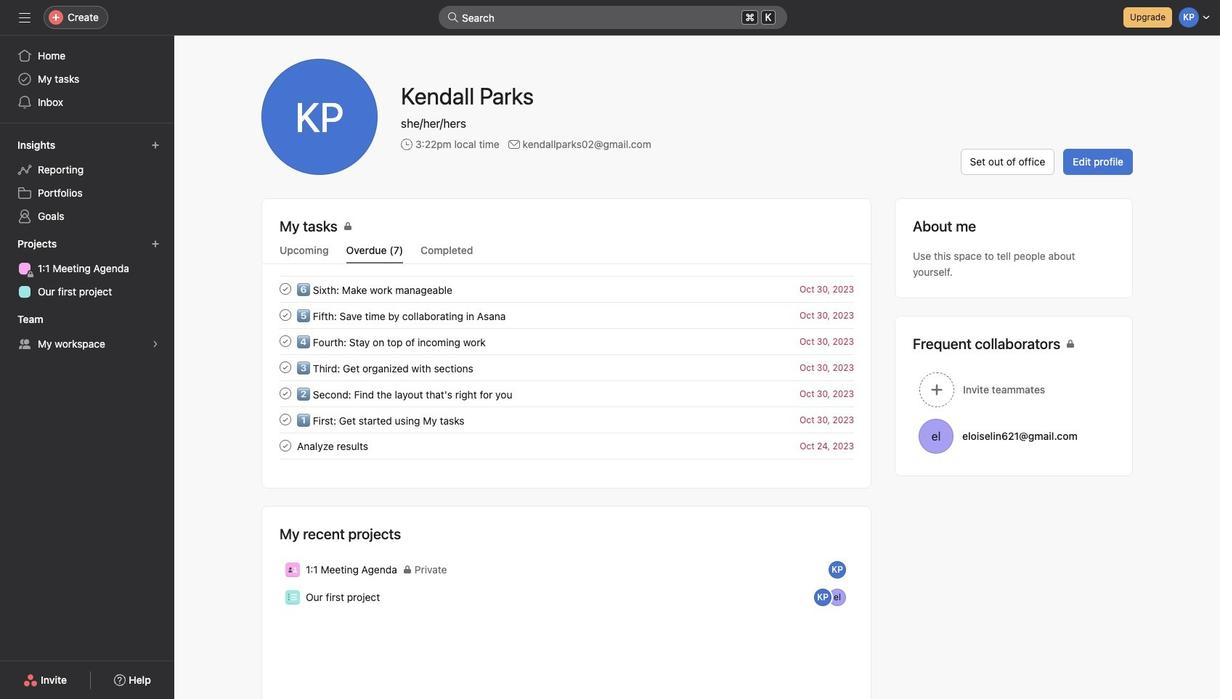 Task type: describe. For each thing, give the bounding box(es) containing it.
1 mark complete checkbox from the top
[[277, 359, 294, 376]]

5 mark complete image from the top
[[277, 437, 294, 455]]

2 mark complete image from the top
[[277, 359, 294, 376]]

new insights image
[[151, 141, 160, 150]]

3 mark complete image from the top
[[277, 385, 294, 403]]

3 mark complete checkbox from the top
[[277, 333, 294, 350]]

new project or portfolio image
[[151, 240, 160, 248]]

people image
[[288, 566, 297, 575]]

5 mark complete checkbox from the top
[[277, 411, 294, 429]]

insights element
[[0, 132, 174, 231]]

teams element
[[0, 307, 174, 359]]

projects element
[[0, 231, 174, 307]]

hide sidebar image
[[19, 12, 31, 23]]

mark complete image for first mark complete checkbox from the top of the page
[[277, 280, 294, 298]]

mark complete image for 3rd mark complete checkbox
[[277, 333, 294, 350]]



Task type: locate. For each thing, give the bounding box(es) containing it.
4 mark complete checkbox from the top
[[277, 385, 294, 403]]

0 vertical spatial mark complete image
[[277, 280, 294, 298]]

Search tasks, projects, and more text field
[[439, 6, 788, 29]]

2 mark complete checkbox from the top
[[277, 307, 294, 324]]

global element
[[0, 36, 174, 123]]

mark complete image
[[277, 280, 294, 298], [277, 333, 294, 350]]

1 mark complete checkbox from the top
[[277, 280, 294, 298]]

see details, my workspace image
[[151, 340, 160, 349]]

1 vertical spatial mark complete checkbox
[[277, 437, 294, 455]]

mark complete image
[[277, 307, 294, 324], [277, 359, 294, 376], [277, 385, 294, 403], [277, 411, 294, 429], [277, 437, 294, 455]]

2 mark complete image from the top
[[277, 333, 294, 350]]

0 vertical spatial mark complete checkbox
[[277, 359, 294, 376]]

Mark complete checkbox
[[277, 359, 294, 376], [277, 437, 294, 455]]

Mark complete checkbox
[[277, 280, 294, 298], [277, 307, 294, 324], [277, 333, 294, 350], [277, 385, 294, 403], [277, 411, 294, 429]]

1 mark complete image from the top
[[277, 280, 294, 298]]

prominent image
[[448, 12, 459, 23]]

list image
[[288, 594, 297, 602]]

None field
[[439, 6, 788, 29]]

1 mark complete image from the top
[[277, 307, 294, 324]]

2 mark complete checkbox from the top
[[277, 437, 294, 455]]

4 mark complete image from the top
[[277, 411, 294, 429]]

1 vertical spatial mark complete image
[[277, 333, 294, 350]]



Task type: vqa. For each thing, say whether or not it's contained in the screenshot.
Copy task link image
no



